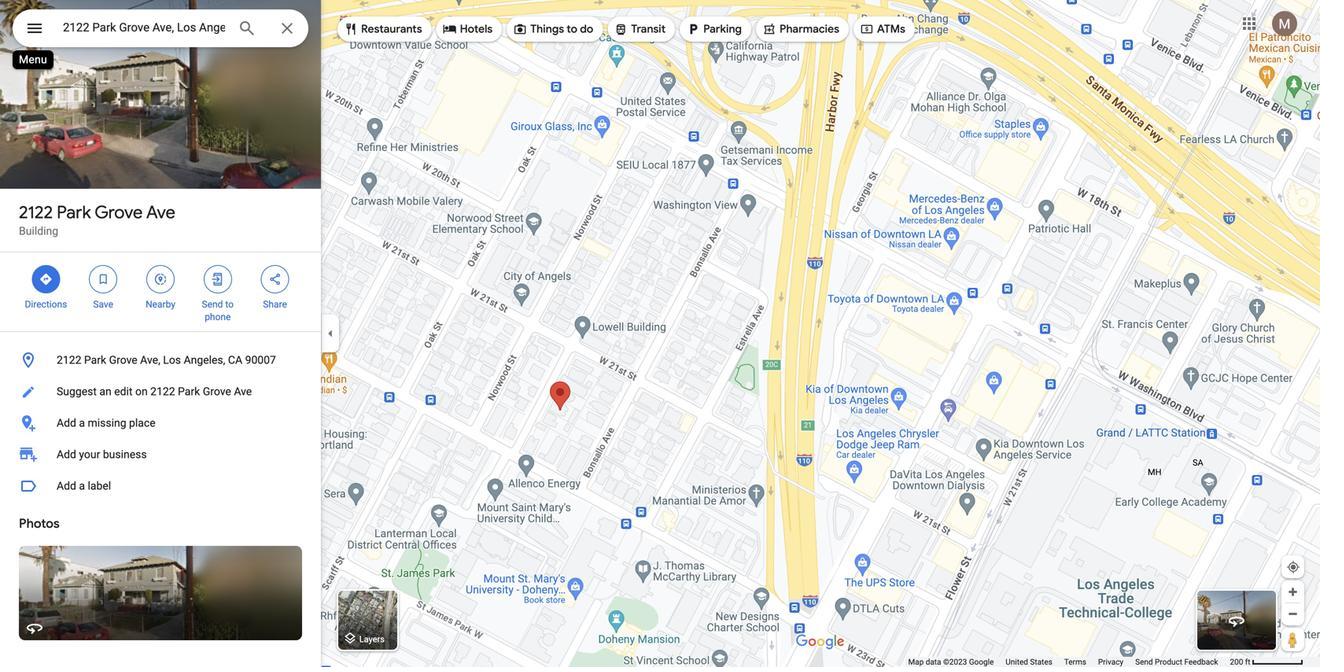Task type: vqa. For each thing, say whether or not it's contained in the screenshot.
the left 'Send'
yes



Task type: describe. For each thing, give the bounding box(es) containing it.
hotels
[[460, 22, 493, 36]]

 atms
[[860, 20, 906, 38]]

 restaurants
[[344, 20, 422, 38]]

suggest an edit on 2122 park grove ave button
[[0, 376, 321, 408]]

ave inside 2122 park grove ave building
[[146, 201, 175, 223]]

 things to do
[[513, 20, 594, 38]]

suggest an edit on 2122 park grove ave
[[57, 385, 252, 398]]

transit
[[631, 22, 666, 36]]

ft
[[1245, 657, 1251, 667]]

 button
[[13, 9, 57, 50]]

footer inside the 'google maps' "element"
[[908, 657, 1230, 667]]

ave inside button
[[234, 385, 252, 398]]

 parking
[[686, 20, 742, 38]]


[[96, 271, 110, 288]]


[[614, 20, 628, 38]]

200 ft
[[1230, 657, 1251, 667]]

atms
[[877, 22, 906, 36]]

street view image
[[1228, 611, 1246, 630]]

united
[[1006, 657, 1028, 667]]

actions for 2122 park grove ave region
[[0, 253, 321, 331]]

90007
[[245, 354, 276, 367]]

missing
[[88, 417, 126, 430]]

200 ft button
[[1230, 657, 1304, 667]]

a for label
[[79, 480, 85, 493]]

2122 park grove ave, los angeles, ca 90007 button
[[0, 345, 321, 376]]

none field inside 2122 park grove ave, los angeles, ca 90007 field
[[63, 18, 225, 37]]

states
[[1030, 657, 1053, 667]]

2122 for ave
[[19, 201, 53, 223]]

things
[[530, 22, 564, 36]]


[[39, 271, 53, 288]]

layers
[[359, 634, 385, 644]]

grove for ave
[[95, 201, 143, 223]]

suggest
[[57, 385, 97, 398]]

park for ave,
[[84, 354, 106, 367]]

pharmacies
[[780, 22, 840, 36]]

add for add your business
[[57, 448, 76, 461]]

send product feedback
[[1136, 657, 1218, 667]]

park for ave
[[57, 201, 91, 223]]

2122 for ave,
[[57, 354, 81, 367]]

share
[[263, 299, 287, 310]]

google account: madeline spawn  
(madeline.spawn@adept.ai) image
[[1272, 11, 1298, 36]]

collapse side panel image
[[322, 325, 339, 342]]

save
[[93, 299, 113, 310]]

business
[[103, 448, 147, 461]]

phone
[[205, 312, 231, 323]]

place
[[129, 417, 156, 430]]

2 vertical spatial 2122
[[150, 385, 175, 398]]

parking
[[704, 22, 742, 36]]

los
[[163, 354, 181, 367]]



Task type: locate. For each thing, give the bounding box(es) containing it.
2122 park grove ave, los angeles, ca 90007
[[57, 354, 276, 367]]

2122 up building
[[19, 201, 53, 223]]

1 horizontal spatial send
[[1136, 657, 1153, 667]]

grove inside 2122 park grove ave building
[[95, 201, 143, 223]]

 search field
[[13, 9, 308, 50]]

ave
[[146, 201, 175, 223], [234, 385, 252, 398]]

 pharmacies
[[762, 20, 840, 38]]

restaurants
[[361, 22, 422, 36]]


[[762, 20, 777, 38]]

2 a from the top
[[79, 480, 85, 493]]

a inside button
[[79, 417, 85, 430]]

add down suggest
[[57, 417, 76, 430]]

send left product
[[1136, 657, 1153, 667]]

footer
[[908, 657, 1230, 667]]

label
[[88, 480, 111, 493]]

privacy button
[[1098, 657, 1124, 667]]

2122 Park Grove Ave, Los Angeles, CA 90007 field
[[13, 9, 308, 47]]

0 vertical spatial send
[[202, 299, 223, 310]]

add left label
[[57, 480, 76, 493]]

send to phone
[[202, 299, 234, 323]]

united states button
[[1006, 657, 1053, 667]]


[[25, 17, 44, 40]]

a left label
[[79, 480, 85, 493]]

2122 inside 2122 park grove ave building
[[19, 201, 53, 223]]

google
[[969, 657, 994, 667]]

send inside send to phone
[[202, 299, 223, 310]]

park up building
[[57, 201, 91, 223]]

product
[[1155, 657, 1183, 667]]

0 vertical spatial park
[[57, 201, 91, 223]]

zoom in image
[[1287, 586, 1299, 598]]

on
[[135, 385, 148, 398]]

ave down the ca at the left bottom of page
[[234, 385, 252, 398]]

1 vertical spatial park
[[84, 354, 106, 367]]

2 add from the top
[[57, 448, 76, 461]]

show your location image
[[1287, 560, 1301, 574]]

add for add a missing place
[[57, 417, 76, 430]]

1 vertical spatial a
[[79, 480, 85, 493]]

0 vertical spatial ave
[[146, 201, 175, 223]]

ca
[[228, 354, 242, 367]]

2122
[[19, 201, 53, 223], [57, 354, 81, 367], [150, 385, 175, 398]]

zoom out image
[[1287, 608, 1299, 620]]

send for send to phone
[[202, 299, 223, 310]]

1 vertical spatial to
[[225, 299, 234, 310]]

to inside  things to do
[[567, 22, 578, 36]]

0 vertical spatial add
[[57, 417, 76, 430]]

grove up 
[[95, 201, 143, 223]]


[[268, 271, 282, 288]]

grove
[[95, 201, 143, 223], [109, 354, 137, 367], [203, 385, 231, 398]]

park up an
[[84, 354, 106, 367]]

footer containing map data ©2023 google
[[908, 657, 1230, 667]]

terms
[[1064, 657, 1087, 667]]

add a missing place
[[57, 417, 156, 430]]

photos
[[19, 516, 60, 532]]

2 vertical spatial grove
[[203, 385, 231, 398]]

2122 park grove ave main content
[[0, 0, 321, 667]]

grove for ave,
[[109, 354, 137, 367]]

building
[[19, 225, 58, 238]]

0 horizontal spatial ave
[[146, 201, 175, 223]]

 transit
[[614, 20, 666, 38]]

park inside 2122 park grove ave, los angeles, ca 90007 button
[[84, 354, 106, 367]]

0 horizontal spatial 2122
[[19, 201, 53, 223]]

a
[[79, 417, 85, 430], [79, 480, 85, 493]]

send up the phone
[[202, 299, 223, 310]]

add your business link
[[0, 439, 321, 471]]

data
[[926, 657, 941, 667]]

feedback
[[1185, 657, 1218, 667]]

2122 up suggest
[[57, 354, 81, 367]]

None field
[[63, 18, 225, 37]]

to
[[567, 22, 578, 36], [225, 299, 234, 310]]

a inside button
[[79, 480, 85, 493]]

1 a from the top
[[79, 417, 85, 430]]

directions
[[25, 299, 67, 310]]


[[513, 20, 527, 38]]

send inside 'button'
[[1136, 657, 1153, 667]]

to left do
[[567, 22, 578, 36]]

angeles,
[[184, 354, 225, 367]]


[[211, 271, 225, 288]]

0 horizontal spatial to
[[225, 299, 234, 310]]

an
[[99, 385, 112, 398]]

add for add a label
[[57, 480, 76, 493]]

1 vertical spatial send
[[1136, 657, 1153, 667]]


[[443, 20, 457, 38]]

park
[[57, 201, 91, 223], [84, 354, 106, 367], [178, 385, 200, 398]]

1 add from the top
[[57, 417, 76, 430]]

ave,
[[140, 354, 160, 367]]

terms button
[[1064, 657, 1087, 667]]

add
[[57, 417, 76, 430], [57, 448, 76, 461], [57, 480, 76, 493]]

3 add from the top
[[57, 480, 76, 493]]

0 vertical spatial to
[[567, 22, 578, 36]]


[[686, 20, 700, 38]]

your
[[79, 448, 100, 461]]

add inside button
[[57, 480, 76, 493]]

a left missing at left
[[79, 417, 85, 430]]

do
[[580, 22, 594, 36]]

add a label button
[[0, 471, 321, 502]]

to up the phone
[[225, 299, 234, 310]]

 hotels
[[443, 20, 493, 38]]


[[153, 271, 168, 288]]

add left your
[[57, 448, 76, 461]]

send
[[202, 299, 223, 310], [1136, 657, 1153, 667]]

0 vertical spatial 2122
[[19, 201, 53, 223]]

edit
[[114, 385, 133, 398]]

1 horizontal spatial to
[[567, 22, 578, 36]]

map data ©2023 google
[[908, 657, 994, 667]]

©2023
[[943, 657, 967, 667]]

1 horizontal spatial 2122
[[57, 354, 81, 367]]

2 horizontal spatial 2122
[[150, 385, 175, 398]]


[[344, 20, 358, 38]]

add your business
[[57, 448, 147, 461]]

0 vertical spatial a
[[79, 417, 85, 430]]

united states
[[1006, 657, 1053, 667]]

1 vertical spatial 2122
[[57, 354, 81, 367]]

add a label
[[57, 480, 111, 493]]

1 vertical spatial ave
[[234, 385, 252, 398]]

grove left ave,
[[109, 354, 137, 367]]

google maps element
[[0, 0, 1320, 667]]

park inside 2122 park grove ave building
[[57, 201, 91, 223]]

add inside button
[[57, 417, 76, 430]]

to inside send to phone
[[225, 299, 234, 310]]

0 horizontal spatial send
[[202, 299, 223, 310]]

ave up 
[[146, 201, 175, 223]]

0 vertical spatial grove
[[95, 201, 143, 223]]

map
[[908, 657, 924, 667]]

send for send product feedback
[[1136, 657, 1153, 667]]

privacy
[[1098, 657, 1124, 667]]

add a missing place button
[[0, 408, 321, 439]]

200
[[1230, 657, 1243, 667]]

nearby
[[146, 299, 175, 310]]

a for missing
[[79, 417, 85, 430]]

park down angeles,
[[178, 385, 200, 398]]

1 horizontal spatial ave
[[234, 385, 252, 398]]

1 vertical spatial grove
[[109, 354, 137, 367]]

2122 park grove ave building
[[19, 201, 175, 238]]

park inside suggest an edit on 2122 park grove ave button
[[178, 385, 200, 398]]

1 vertical spatial add
[[57, 448, 76, 461]]

2 vertical spatial add
[[57, 480, 76, 493]]

show street view coverage image
[[1282, 628, 1305, 652]]

grove down angeles,
[[203, 385, 231, 398]]

2122 right on
[[150, 385, 175, 398]]


[[860, 20, 874, 38]]

send product feedback button
[[1136, 657, 1218, 667]]

2 vertical spatial park
[[178, 385, 200, 398]]



